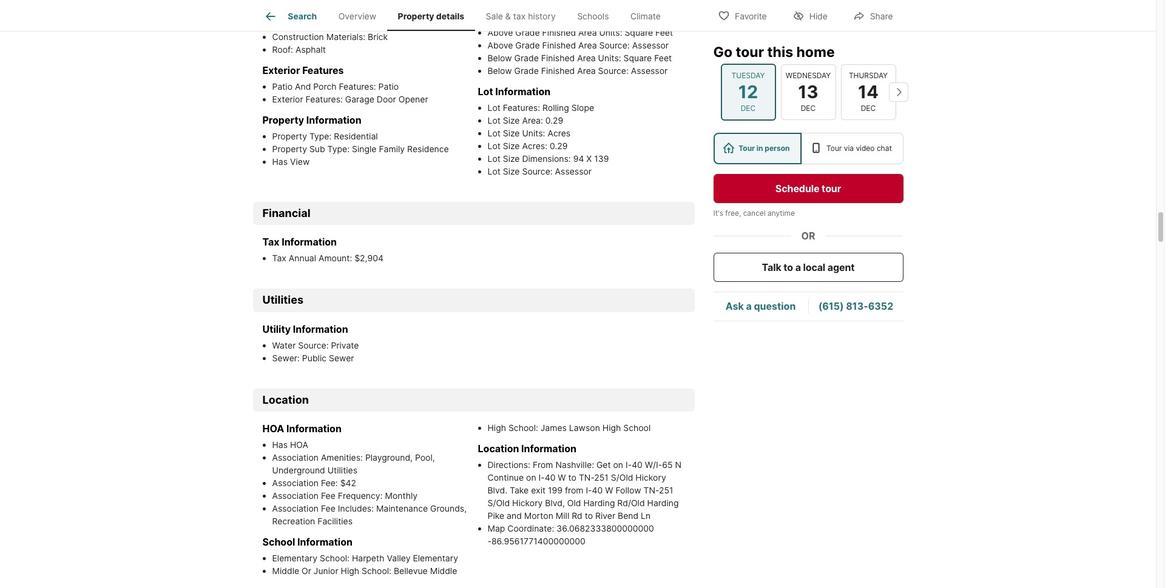 Task type: describe. For each thing, give the bounding box(es) containing it.
door
[[377, 94, 396, 104]]

12
[[739, 81, 759, 102]]

person
[[765, 144, 790, 153]]

sewer
[[329, 353, 354, 364]]

1 horizontal spatial school:
[[362, 567, 392, 577]]

facilities
[[318, 517, 353, 527]]

0 vertical spatial exterior
[[263, 64, 300, 76]]

3 association from the top
[[272, 491, 319, 502]]

information for location
[[522, 443, 577, 456]]

utilities inside the playground, pool, underground utilities
[[328, 466, 358, 476]]

high inside school information elementary school: harpeth valley elementary middle or junior high school: bellevue middle
[[341, 567, 360, 577]]

family
[[379, 144, 405, 154]]

or
[[302, 567, 311, 577]]

rolling
[[543, 103, 569, 113]]

1 vertical spatial w
[[606, 486, 614, 496]]

river
[[596, 512, 616, 522]]

0 vertical spatial feet
[[656, 27, 673, 38]]

features: up garage
[[339, 81, 376, 92]]

0 vertical spatial on
[[614, 460, 624, 471]]

recreation
[[272, 517, 315, 527]]

it's free, cancel anytime
[[714, 209, 795, 218]]

amenities:
[[321, 453, 363, 464]]

schools
[[578, 11, 609, 21]]

school information elementary school: harpeth valley elementary middle or junior high school: bellevue middle
[[263, 537, 458, 577]]

pool,
[[415, 453, 435, 464]]

question
[[754, 301, 796, 313]]

0 vertical spatial 0.29
[[546, 115, 564, 126]]

bend
[[618, 512, 639, 522]]

blvd.
[[488, 486, 508, 496]]

anytime
[[768, 209, 795, 218]]

1 vertical spatial tax
[[272, 253, 287, 264]]

monthly
[[385, 491, 418, 502]]

1 horizontal spatial school
[[624, 423, 651, 434]]

blvd,
[[545, 499, 565, 509]]

1 vertical spatial 251
[[659, 486, 674, 496]]

1 vertical spatial exterior
[[272, 94, 303, 104]]

tab list containing search
[[253, 0, 682, 31]]

1 vertical spatial 0.29
[[550, 141, 568, 151]]

property inside tab
[[398, 11, 434, 21]]

0 horizontal spatial school:
[[320, 554, 350, 564]]

public
[[302, 353, 327, 364]]

tax information tax annual amount: $2,904
[[263, 236, 384, 264]]

private
[[331, 341, 359, 351]]

sale & tax history tab
[[475, 2, 567, 31]]

2 patio from the left
[[379, 81, 399, 92]]

2 vertical spatial to
[[585, 512, 593, 522]]

wednesday
[[786, 71, 831, 80]]

1 horizontal spatial s/old
[[611, 473, 634, 484]]

share button
[[843, 3, 904, 28]]

garage
[[345, 94, 375, 104]]

1 vertical spatial on
[[526, 473, 537, 484]]

old
[[568, 499, 581, 509]]

cancel
[[744, 209, 766, 218]]

ask
[[726, 301, 744, 313]]

or
[[802, 230, 816, 242]]

1 vertical spatial a
[[746, 301, 752, 313]]

via
[[844, 144, 854, 153]]

from nashville: get on i-40 w/i-65 n continue on i-40 w to tn-251 s/old hickory blvd. take exit 199 from i-40 w follow tn-251 s/old hickory blvd, old harding rd/old harding pike and morton mill rd to river bend ln
[[488, 460, 682, 522]]

(615) 813-6352
[[819, 301, 894, 313]]

materials:
[[326, 32, 366, 42]]

pike
[[488, 512, 505, 522]]

$42
[[340, 479, 356, 489]]

information for lot
[[496, 86, 551, 98]]

0 horizontal spatial 40
[[545, 473, 556, 484]]

directions:
[[488, 460, 533, 471]]

list box containing tour in person
[[714, 133, 904, 165]]

water
[[272, 341, 296, 351]]

$2,904
[[355, 253, 384, 264]]

0 vertical spatial tax
[[263, 236, 280, 249]]

ask a question link
[[726, 301, 796, 313]]

from
[[533, 460, 553, 471]]

tour for schedule
[[822, 183, 842, 195]]

acres:
[[522, 141, 548, 151]]

take
[[510, 486, 529, 496]]

favorite
[[735, 11, 767, 21]]

building
[[263, 15, 301, 27]]

thursday 14 dec
[[849, 71, 888, 113]]

tour for tour via video chat
[[827, 144, 842, 153]]

&
[[506, 11, 511, 21]]

0 vertical spatial a
[[796, 262, 801, 274]]

james
[[541, 423, 567, 434]]

maintenance
[[376, 504, 428, 515]]

2 harding from the left
[[648, 499, 679, 509]]

1 elementary from the left
[[272, 554, 318, 564]]

1 middle from the left
[[272, 567, 299, 577]]

5 size from the top
[[503, 166, 520, 177]]

tuesday 12 dec
[[732, 71, 765, 113]]

1 size from the top
[[503, 115, 520, 126]]

2 horizontal spatial high
[[603, 423, 621, 434]]

go
[[714, 44, 733, 61]]

free,
[[726, 209, 742, 218]]

0 vertical spatial tn-
[[579, 473, 595, 484]]

maintenance grounds, recreation facilities
[[272, 504, 467, 527]]

199
[[548, 486, 563, 496]]

school inside school information elementary school: harpeth valley elementary middle or junior high school: bellevue middle
[[263, 537, 295, 549]]

residence
[[407, 144, 449, 154]]

has inside property information property type: residential property sub type: single family residence has view
[[272, 157, 288, 167]]

sewer:
[[272, 353, 300, 364]]

2 above from the top
[[488, 27, 513, 38]]

climate tab
[[620, 2, 672, 31]]

6352
[[869, 301, 894, 313]]

0 horizontal spatial hickory
[[512, 499, 543, 509]]

n
[[675, 460, 682, 471]]

high school: james lawson high school
[[488, 423, 651, 434]]

harpeth
[[352, 554, 385, 564]]

1 patio from the left
[[272, 81, 293, 92]]

utility information water source: private sewer: public sewer
[[263, 324, 359, 364]]

slope
[[572, 103, 594, 113]]

brick
[[368, 32, 388, 42]]

1 horizontal spatial i-
[[586, 486, 592, 496]]

mill
[[556, 512, 570, 522]]

bellevue
[[394, 567, 428, 577]]

area: inside above grade finished area: 2,746 above grade finished area units: square feet above grade finished area source: assessor below grade finished area units: square feet below grade finished area source: assessor
[[579, 15, 600, 25]]

video
[[856, 144, 875, 153]]

0 horizontal spatial to
[[569, 473, 577, 484]]

tour for go
[[736, 44, 765, 61]]

0 horizontal spatial utilities
[[263, 294, 304, 307]]

building information construction materials: brick roof: asphalt
[[263, 15, 388, 55]]

tour via video chat option
[[802, 133, 904, 165]]

favorite button
[[708, 3, 778, 28]]

dec for 13
[[801, 104, 816, 113]]

features
[[302, 64, 344, 76]]

features: down porch at the top of the page
[[306, 94, 343, 104]]

0 vertical spatial square
[[625, 27, 653, 38]]

talk to a local agent link
[[714, 253, 904, 282]]

talk
[[762, 262, 782, 274]]

continue
[[488, 473, 524, 484]]

1 vertical spatial feet
[[655, 53, 672, 63]]

next image
[[889, 83, 909, 102]]

139
[[595, 154, 609, 164]]

grounds,
[[431, 504, 467, 515]]

x
[[587, 154, 592, 164]]

0 vertical spatial to
[[784, 262, 794, 274]]

overview
[[339, 11, 377, 21]]



Task type: vqa. For each thing, say whether or not it's contained in the screenshot.
And
yes



Task type: locate. For each thing, give the bounding box(es) containing it.
utilities down amenities:
[[328, 466, 358, 476]]

location up directions: on the left of page
[[478, 443, 519, 456]]

1 horizontal spatial elementary
[[413, 554, 458, 564]]

s/old up follow at the bottom right of page
[[611, 473, 634, 484]]

2 elementary from the left
[[413, 554, 458, 564]]

36.0682333800000000
[[557, 524, 654, 535]]

tour up the tuesday
[[736, 44, 765, 61]]

2 size from the top
[[503, 128, 520, 138]]

home
[[797, 44, 835, 61]]

2 horizontal spatial school:
[[509, 423, 538, 434]]

813-
[[847, 301, 869, 313]]

history
[[528, 11, 556, 21]]

association amenities:
[[272, 453, 365, 464]]

1 horizontal spatial location
[[478, 443, 519, 456]]

information inside school information elementary school: harpeth valley elementary middle or junior high school: bellevue middle
[[298, 537, 353, 549]]

0 vertical spatial location
[[263, 394, 309, 407]]

0 horizontal spatial tour
[[736, 44, 765, 61]]

association for association amenities:
[[272, 453, 319, 464]]

1 vertical spatial location
[[478, 443, 519, 456]]

0 horizontal spatial hoa
[[263, 423, 284, 436]]

0 vertical spatial utilities
[[263, 294, 304, 307]]

s/old down blvd.
[[488, 499, 510, 509]]

2 vertical spatial i-
[[586, 486, 592, 496]]

0 horizontal spatial area:
[[522, 115, 543, 126]]

4 size from the top
[[503, 154, 520, 164]]

tour in person option
[[714, 133, 802, 165]]

0 horizontal spatial w
[[558, 473, 566, 484]]

w up 199 at the bottom left of the page
[[558, 473, 566, 484]]

hickory down the w/i-
[[636, 473, 667, 484]]

underground
[[272, 466, 325, 476]]

0 horizontal spatial dec
[[741, 104, 756, 113]]

features: left rolling at the left of page
[[503, 103, 540, 113]]

1 has from the top
[[272, 157, 288, 167]]

i-
[[626, 460, 632, 471], [539, 473, 545, 484], [586, 486, 592, 496]]

information inside building information construction materials: brick roof: asphalt
[[304, 15, 359, 27]]

tour inside button
[[822, 183, 842, 195]]

2 association from the top
[[272, 479, 319, 489]]

has inside hoa information has hoa
[[272, 440, 288, 451]]

location information
[[478, 443, 577, 456]]

agent
[[828, 262, 855, 274]]

0 vertical spatial s/old
[[611, 473, 634, 484]]

2 has from the top
[[272, 440, 288, 451]]

porch
[[313, 81, 337, 92]]

tour for tour in person
[[739, 144, 755, 153]]

251 down get
[[595, 473, 609, 484]]

information up private
[[293, 324, 348, 336]]

i- left the w/i-
[[626, 460, 632, 471]]

dec inside wednesday 13 dec
[[801, 104, 816, 113]]

1 vertical spatial 40
[[545, 473, 556, 484]]

junior
[[314, 567, 339, 577]]

1 horizontal spatial dec
[[801, 104, 816, 113]]

elementary up bellevue
[[413, 554, 458, 564]]

thursday
[[849, 71, 888, 80]]

251 down 65 in the right bottom of the page
[[659, 486, 674, 496]]

features: inside lot information lot features: rolling slope lot size area: 0.29 lot size units: acres lot size acres: 0.29 lot size dimensions: 94 x 139 lot size source: assessor
[[503, 103, 540, 113]]

has left view
[[272, 157, 288, 167]]

2 horizontal spatial dec
[[861, 104, 876, 113]]

square down climate
[[625, 27, 653, 38]]

above
[[488, 15, 513, 25], [488, 27, 513, 38], [488, 40, 513, 50]]

information up materials:
[[304, 15, 359, 27]]

map coordinate:
[[488, 524, 557, 535]]

2 vertical spatial above
[[488, 40, 513, 50]]

rd
[[572, 512, 583, 522]]

1 vertical spatial assessor
[[631, 66, 668, 76]]

86.9561771400000000
[[492, 537, 586, 547]]

high right lawson
[[603, 423, 621, 434]]

from
[[565, 486, 584, 496]]

0 vertical spatial tour
[[736, 44, 765, 61]]

area: up acres:
[[522, 115, 543, 126]]

feet
[[656, 27, 673, 38], [655, 53, 672, 63]]

tuesday
[[732, 71, 765, 80]]

follow
[[616, 486, 642, 496]]

information for building
[[304, 15, 359, 27]]

0 horizontal spatial i-
[[539, 473, 545, 484]]

0 vertical spatial type:
[[310, 131, 332, 141]]

1 above from the top
[[488, 15, 513, 25]]

information inside utility information water source: private sewer: public sewer
[[293, 324, 348, 336]]

map
[[488, 524, 505, 535]]

1 vertical spatial utilities
[[328, 466, 358, 476]]

playground, pool, underground utilities
[[272, 453, 435, 476]]

1 vertical spatial square
[[624, 53, 652, 63]]

1 vertical spatial below
[[488, 66, 512, 76]]

tax down the financial
[[263, 236, 280, 249]]

tour left via
[[827, 144, 842, 153]]

-
[[488, 537, 492, 547]]

3 above from the top
[[488, 40, 513, 50]]

1 tour from the left
[[739, 144, 755, 153]]

0 vertical spatial has
[[272, 157, 288, 167]]

search link
[[264, 9, 317, 24]]

on right get
[[614, 460, 624, 471]]

local
[[804, 262, 826, 274]]

fee:
[[321, 479, 338, 489]]

elementary up or
[[272, 554, 318, 564]]

dec down the 14
[[861, 104, 876, 113]]

dec for 14
[[861, 104, 876, 113]]

location up hoa information has hoa
[[263, 394, 309, 407]]

information inside hoa information has hoa
[[287, 423, 342, 436]]

0 horizontal spatial harding
[[584, 499, 615, 509]]

2 dec from the left
[[801, 104, 816, 113]]

information inside tax information tax annual amount: $2,904
[[282, 236, 337, 249]]

information up association amenities: on the left
[[287, 423, 342, 436]]

utilities up utility
[[263, 294, 304, 307]]

1 fee from the top
[[321, 491, 336, 502]]

association for association fee: $42 association fee frequency: monthly
[[272, 479, 319, 489]]

1 vertical spatial i-
[[539, 473, 545, 484]]

school: down harpeth
[[362, 567, 392, 577]]

information down facilities
[[298, 537, 353, 549]]

hide
[[810, 11, 828, 21]]

chat
[[877, 144, 892, 153]]

information
[[304, 15, 359, 27], [496, 86, 551, 98], [306, 114, 362, 126], [282, 236, 337, 249], [293, 324, 348, 336], [287, 423, 342, 436], [522, 443, 577, 456], [298, 537, 353, 549]]

1 horizontal spatial w
[[606, 486, 614, 496]]

40 up 199 at the bottom left of the page
[[545, 473, 556, 484]]

1 vertical spatial s/old
[[488, 499, 510, 509]]

1 horizontal spatial 40
[[592, 486, 603, 496]]

search
[[288, 11, 317, 21]]

i- right from
[[586, 486, 592, 496]]

0 vertical spatial units:
[[600, 27, 623, 38]]

tn- down nashville:
[[579, 473, 595, 484]]

0 horizontal spatial tour
[[739, 144, 755, 153]]

hoa up 'underground'
[[263, 423, 284, 436]]

4 association from the top
[[272, 504, 319, 515]]

overview tab
[[328, 2, 387, 31]]

0.29 down rolling at the left of page
[[546, 115, 564, 126]]

2 vertical spatial 40
[[592, 486, 603, 496]]

exterior down and
[[272, 94, 303, 104]]

on up exit
[[526, 473, 537, 484]]

asphalt
[[296, 44, 326, 55]]

1 horizontal spatial on
[[614, 460, 624, 471]]

fee inside association fee: $42 association fee frequency: monthly
[[321, 491, 336, 502]]

dec inside thursday 14 dec
[[861, 104, 876, 113]]

0.29
[[546, 115, 564, 126], [550, 141, 568, 151]]

has up 'underground'
[[272, 440, 288, 451]]

size
[[503, 115, 520, 126], [503, 128, 520, 138], [503, 141, 520, 151], [503, 154, 520, 164], [503, 166, 520, 177]]

high
[[488, 423, 506, 434], [603, 423, 621, 434], [341, 567, 360, 577]]

includes:
[[338, 504, 374, 515]]

1 association from the top
[[272, 453, 319, 464]]

to up from
[[569, 473, 577, 484]]

school
[[624, 423, 651, 434], [263, 537, 295, 549]]

0 vertical spatial school
[[624, 423, 651, 434]]

school:
[[509, 423, 538, 434], [320, 554, 350, 564], [362, 567, 392, 577]]

1 below from the top
[[488, 53, 512, 63]]

1 horizontal spatial harding
[[648, 499, 679, 509]]

2 horizontal spatial to
[[784, 262, 794, 274]]

exterior
[[263, 64, 300, 76], [272, 94, 303, 104]]

1 vertical spatial tour
[[822, 183, 842, 195]]

1 vertical spatial hoa
[[290, 440, 308, 451]]

type: right sub
[[328, 144, 350, 154]]

assessor inside lot information lot features: rolling slope lot size area: 0.29 lot size units: acres lot size acres: 0.29 lot size dimensions: 94 x 139 lot size source: assessor
[[555, 166, 592, 177]]

40 right from
[[592, 486, 603, 496]]

dec down the 13
[[801, 104, 816, 113]]

1 horizontal spatial 251
[[659, 486, 674, 496]]

frequency:
[[338, 491, 383, 502]]

dec for 12
[[741, 104, 756, 113]]

information up residential
[[306, 114, 362, 126]]

high up location information
[[488, 423, 506, 434]]

1 horizontal spatial utilities
[[328, 466, 358, 476]]

square down "climate" tab
[[624, 53, 652, 63]]

information for school
[[298, 537, 353, 549]]

1 vertical spatial has
[[272, 440, 288, 451]]

tax left annual
[[272, 253, 287, 264]]

construction
[[272, 32, 324, 42]]

1 vertical spatial tn-
[[644, 486, 659, 496]]

exterior down roof:
[[263, 64, 300, 76]]

1 vertical spatial hickory
[[512, 499, 543, 509]]

1 vertical spatial school
[[263, 537, 295, 549]]

and
[[507, 512, 522, 522]]

coordinate:
[[508, 524, 555, 535]]

middle left or
[[272, 567, 299, 577]]

information for tax
[[282, 236, 337, 249]]

roof:
[[272, 44, 293, 55]]

ask a question
[[726, 301, 796, 313]]

1 horizontal spatial area:
[[579, 15, 600, 25]]

0 horizontal spatial elementary
[[272, 554, 318, 564]]

property details tab
[[387, 2, 475, 31]]

0 vertical spatial assessor
[[632, 40, 669, 50]]

nashville:
[[556, 460, 594, 471]]

tour left in
[[739, 144, 755, 153]]

2 vertical spatial school:
[[362, 567, 392, 577]]

1 vertical spatial above
[[488, 27, 513, 38]]

to right talk
[[784, 262, 794, 274]]

tax
[[513, 11, 526, 21]]

tn- right follow at the bottom right of page
[[644, 486, 659, 496]]

w left follow at the bottom right of page
[[606, 486, 614, 496]]

on
[[614, 460, 624, 471], [526, 473, 537, 484]]

3 dec from the left
[[861, 104, 876, 113]]

0 vertical spatial i-
[[626, 460, 632, 471]]

2 vertical spatial units:
[[522, 128, 546, 138]]

0 horizontal spatial 251
[[595, 473, 609, 484]]

information for hoa
[[287, 423, 342, 436]]

feet down "climate" tab
[[655, 53, 672, 63]]

area: left 2,746
[[579, 15, 600, 25]]

utility
[[263, 324, 291, 336]]

talk to a local agent
[[762, 262, 855, 274]]

middle right bellevue
[[430, 567, 457, 577]]

hoa up association amenities: on the left
[[290, 440, 308, 451]]

1 dec from the left
[[741, 104, 756, 113]]

i- down from at the bottom
[[539, 473, 545, 484]]

1 horizontal spatial patio
[[379, 81, 399, 92]]

0 vertical spatial hickory
[[636, 473, 667, 484]]

source: inside utility information water source: private sewer: public sewer
[[298, 341, 329, 351]]

w/i-
[[645, 460, 663, 471]]

2 tour from the left
[[827, 144, 842, 153]]

feet down climate
[[656, 27, 673, 38]]

1 horizontal spatial tour
[[827, 144, 842, 153]]

high down harpeth
[[341, 567, 360, 577]]

0 horizontal spatial location
[[263, 394, 309, 407]]

dec inside tuesday 12 dec
[[741, 104, 756, 113]]

2 below from the top
[[488, 66, 512, 76]]

2 horizontal spatial 40
[[632, 460, 643, 471]]

assessor
[[632, 40, 669, 50], [631, 66, 668, 76], [555, 166, 592, 177]]

dec down 12
[[741, 104, 756, 113]]

type: up sub
[[310, 131, 332, 141]]

1 horizontal spatial hoa
[[290, 440, 308, 451]]

schedule
[[776, 183, 820, 195]]

fee down the fee:
[[321, 491, 336, 502]]

2 vertical spatial assessor
[[555, 166, 592, 177]]

1 vertical spatial area:
[[522, 115, 543, 126]]

information up annual
[[282, 236, 337, 249]]

information inside lot information lot features: rolling slope lot size area: 0.29 lot size units: acres lot size acres: 0.29 lot size dimensions: 94 x 139 lot size source: assessor
[[496, 86, 551, 98]]

1 vertical spatial type:
[[328, 144, 350, 154]]

rd/old
[[618, 499, 645, 509]]

lawson
[[569, 423, 600, 434]]

financial
[[263, 207, 311, 220]]

None button
[[721, 64, 776, 121], [781, 64, 836, 120], [841, 64, 897, 120], [721, 64, 776, 121], [781, 64, 836, 120], [841, 64, 897, 120]]

tab list
[[253, 0, 682, 31]]

1 horizontal spatial tn-
[[644, 486, 659, 496]]

schools tab
[[567, 2, 620, 31]]

0 vertical spatial hoa
[[263, 423, 284, 436]]

1 vertical spatial units:
[[598, 53, 622, 63]]

0.29 down acres at the top of the page
[[550, 141, 568, 151]]

1 horizontal spatial high
[[488, 423, 506, 434]]

40 left the w/i-
[[632, 460, 643, 471]]

exterior features patio and porch features: patio exterior features: garage door opener
[[263, 64, 428, 104]]

school: up location information
[[509, 423, 538, 434]]

climate
[[631, 11, 661, 21]]

hickory
[[636, 473, 667, 484], [512, 499, 543, 509]]

13
[[799, 81, 819, 102]]

schedule tour button
[[714, 174, 904, 203]]

2 fee from the top
[[321, 504, 336, 515]]

tour in person
[[739, 144, 790, 153]]

a right ask
[[746, 301, 752, 313]]

patio left and
[[272, 81, 293, 92]]

property information property type: residential property sub type: single family residence has view
[[263, 114, 449, 167]]

in
[[757, 144, 764, 153]]

location for location information
[[478, 443, 519, 456]]

harding up river
[[584, 499, 615, 509]]

1 vertical spatial to
[[569, 473, 577, 484]]

area
[[579, 27, 597, 38], [579, 40, 597, 50], [578, 53, 596, 63], [578, 66, 596, 76]]

sale
[[486, 11, 503, 21]]

hoa information has hoa
[[263, 423, 342, 451]]

details
[[436, 11, 465, 21]]

area:
[[579, 15, 600, 25], [522, 115, 543, 126]]

elementary
[[272, 554, 318, 564], [413, 554, 458, 564]]

to right rd
[[585, 512, 593, 522]]

school: up junior
[[320, 554, 350, 564]]

tour right 'schedule'
[[822, 183, 842, 195]]

0 vertical spatial fee
[[321, 491, 336, 502]]

a left local at the top of page
[[796, 262, 801, 274]]

information for utility
[[293, 324, 348, 336]]

1 horizontal spatial to
[[585, 512, 593, 522]]

36.0682333800000000 -86.9561771400000000
[[488, 524, 654, 547]]

0 vertical spatial 40
[[632, 460, 643, 471]]

1 horizontal spatial a
[[796, 262, 801, 274]]

location
[[263, 394, 309, 407], [478, 443, 519, 456]]

information inside property information property type: residential property sub type: single family residence has view
[[306, 114, 362, 126]]

0 horizontal spatial s/old
[[488, 499, 510, 509]]

source: inside lot information lot features: rolling slope lot size area: 0.29 lot size units: acres lot size acres: 0.29 lot size dimensions: 94 x 139 lot size source: assessor
[[522, 166, 553, 177]]

lot
[[478, 86, 493, 98], [488, 103, 501, 113], [488, 115, 501, 126], [488, 128, 501, 138], [488, 141, 501, 151], [488, 154, 501, 164], [488, 166, 501, 177]]

type:
[[310, 131, 332, 141], [328, 144, 350, 154]]

0 vertical spatial 251
[[595, 473, 609, 484]]

school up the w/i-
[[624, 423, 651, 434]]

0 vertical spatial area:
[[579, 15, 600, 25]]

hickory down take
[[512, 499, 543, 509]]

2 middle from the left
[[430, 567, 457, 577]]

0 vertical spatial w
[[558, 473, 566, 484]]

a
[[796, 262, 801, 274], [746, 301, 752, 313]]

information for property
[[306, 114, 362, 126]]

single
[[352, 144, 377, 154]]

association fee: $42 association fee frequency: monthly
[[272, 479, 418, 502]]

1 horizontal spatial hickory
[[636, 473, 667, 484]]

2 horizontal spatial i-
[[626, 460, 632, 471]]

area: inside lot information lot features: rolling slope lot size area: 0.29 lot size units: acres lot size acres: 0.29 lot size dimensions: 94 x 139 lot size source: assessor
[[522, 115, 543, 126]]

patio up door
[[379, 81, 399, 92]]

0 vertical spatial school:
[[509, 423, 538, 434]]

school down "recreation"
[[263, 537, 295, 549]]

harding up ln
[[648, 499, 679, 509]]

fee up facilities
[[321, 504, 336, 515]]

1 horizontal spatial middle
[[430, 567, 457, 577]]

ln
[[641, 512, 651, 522]]

1 harding from the left
[[584, 499, 615, 509]]

sub
[[310, 144, 325, 154]]

0 horizontal spatial school
[[263, 537, 295, 549]]

information up from at the bottom
[[522, 443, 577, 456]]

location for location
[[263, 394, 309, 407]]

square
[[625, 27, 653, 38], [624, 53, 652, 63]]

3 size from the top
[[503, 141, 520, 151]]

association for association fee includes:
[[272, 504, 319, 515]]

information up rolling at the left of page
[[496, 86, 551, 98]]

list box
[[714, 133, 904, 165]]

units: inside lot information lot features: rolling slope lot size area: 0.29 lot size units: acres lot size acres: 0.29 lot size dimensions: 94 x 139 lot size source: assessor
[[522, 128, 546, 138]]



